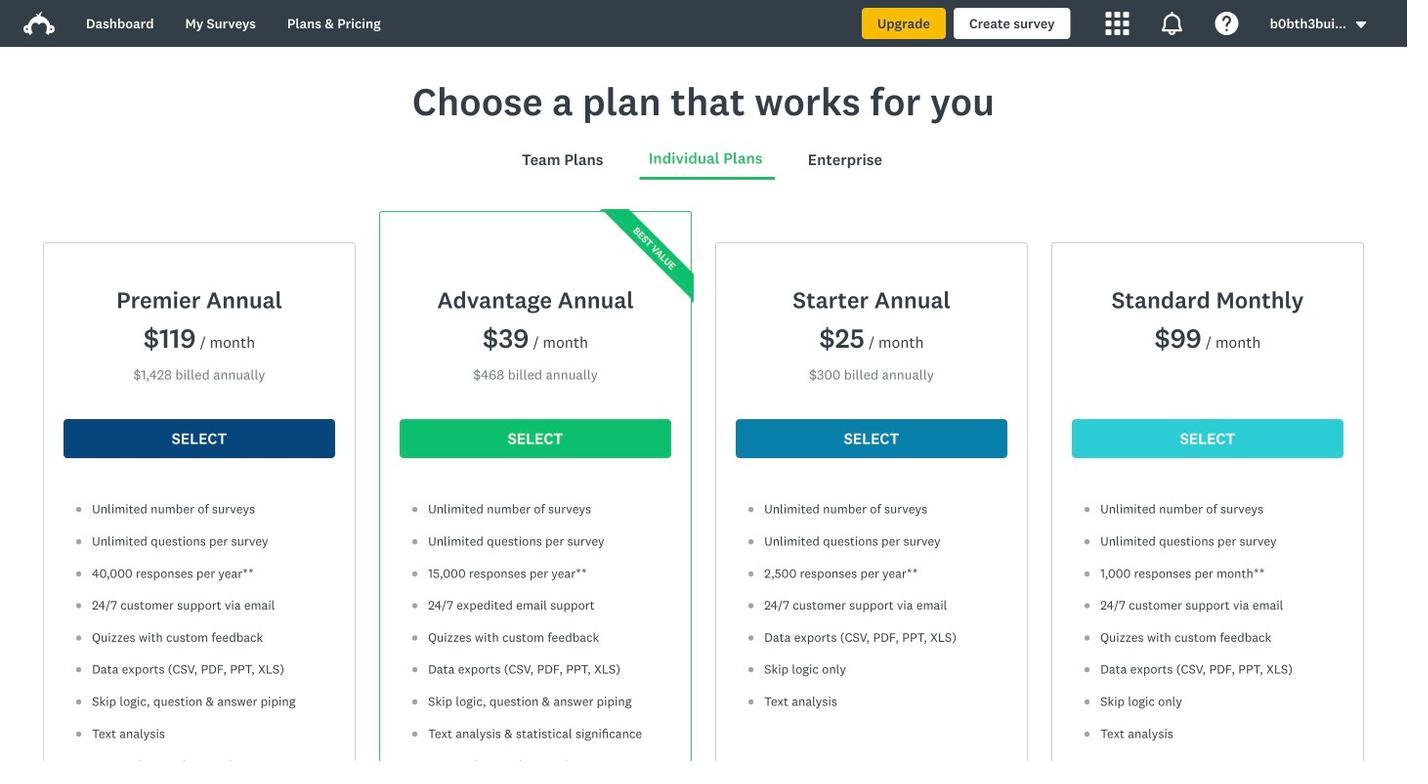 Task type: locate. For each thing, give the bounding box(es) containing it.
2 brand logo image from the top
[[23, 12, 55, 35]]

products icon image
[[1106, 12, 1130, 35], [1106, 12, 1130, 35]]

brand logo image
[[23, 8, 55, 39], [23, 12, 55, 35]]

dropdown arrow icon image
[[1355, 18, 1369, 32], [1357, 21, 1367, 28]]



Task type: vqa. For each thing, say whether or not it's contained in the screenshot.
third Lock image from right
no



Task type: describe. For each thing, give the bounding box(es) containing it.
1 brand logo image from the top
[[23, 8, 55, 39]]

notification center icon image
[[1161, 12, 1184, 35]]

help icon image
[[1216, 12, 1239, 35]]



